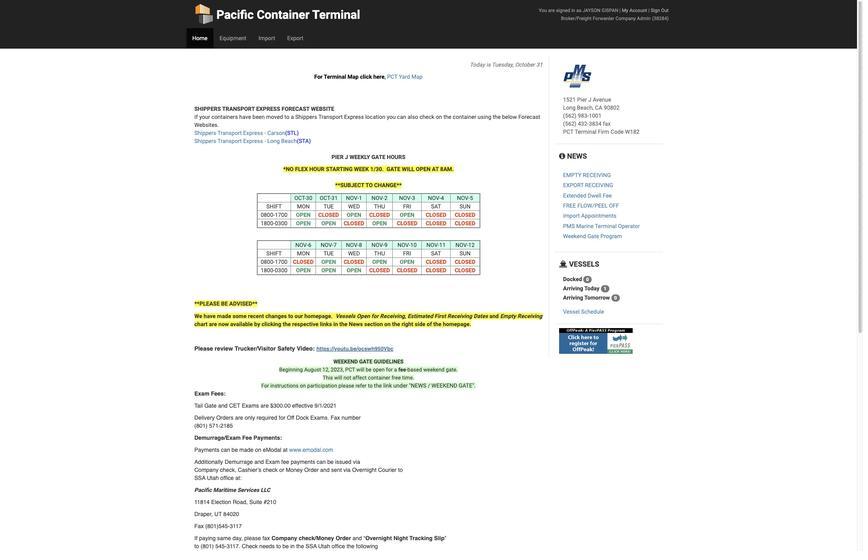 Task type: describe. For each thing, give the bounding box(es) containing it.
exams.
[[310, 415, 329, 421]]

0 horizontal spatial today
[[470, 62, 485, 68]]

office inside if paying same day, please fax company check/money order and " overnight night tracking slip " to (801) 545-3117. check needs to be in the ssa utah office the following
[[332, 544, 345, 550]]

on left emodal
[[255, 447, 261, 454]]

mon for 6
[[297, 250, 310, 257]]

- inside weekend gate guidelines beginning august 12, 2023, pct will be open for a fee -based weekend gate. this will not affect container free time. for instructions on participation please refer to the link under "news / weekend gate". exam fees:
[[406, 367, 408, 373]]

are inside vessels open for receiving , estimated first receiving dates and empty receiving chart are now available by clicking the respective links in the news section on the right side of the homepage.
[[209, 321, 217, 328]]

9/1/2021
[[315, 403, 337, 409]]

2185
[[220, 423, 233, 429]]

election
[[211, 499, 231, 506]]

terminal inside 1521 pier j avenue long beach, ca 90802 (562) 983-1001 (562) 432-3834 fax pct terminal firm code w182
[[575, 129, 597, 135]]

llc
[[261, 487, 270, 494]]

30
[[306, 195, 312, 201]]

signed
[[556, 8, 570, 13]]

the right also
[[444, 114, 451, 120]]

2 vertical spatial transport
[[218, 138, 242, 144]]

homepage. inside vessels open for receiving , estimated first receiving dates and empty receiving chart are now available by clicking the respective links in the news section on the right side of the homepage.
[[443, 321, 471, 328]]

nov-1
[[346, 195, 362, 201]]

4
[[441, 195, 444, 201]]

pacific for pacific maritime services llc
[[194, 487, 212, 494]]

3834
[[589, 121, 602, 127]]

courier
[[378, 467, 397, 474]]

the right using
[[493, 114, 501, 120]]

1 vertical spatial shippers
[[194, 130, 216, 136]]

fax (801)545-3117
[[194, 524, 242, 530]]

0 horizontal spatial via
[[343, 467, 351, 474]]

thu for 2
[[374, 203, 385, 210]]

fri for 10
[[403, 250, 411, 257]]

pacific maritime services llc
[[194, 487, 270, 494]]

extended
[[563, 192, 586, 199]]

sent
[[331, 467, 342, 474]]

equipment button
[[214, 28, 252, 48]]

and left cet
[[218, 403, 228, 409]]

the right links
[[339, 321, 348, 328]]

terminal inside the empty receiving export receiving extended dwell fee free flow/peel off import appointments pms marine terminal operator weekend gate program
[[595, 223, 617, 229]]

recent
[[248, 313, 264, 320]]

my account link
[[622, 8, 647, 13]]

demurrage
[[225, 459, 253, 466]]

3 receiving from the left
[[518, 313, 542, 320]]

containers
[[212, 114, 238, 120]]

pier
[[332, 154, 344, 160]]

pier j weekly gate hours
[[332, 154, 406, 160]]

for inside weekend gate guidelines beginning august 12, 2023, pct will be open for a fee -based weekend gate. this will not affect container free time. for instructions on participation please refer to the link under "news / weekend gate". exam fees:
[[261, 383, 269, 389]]

2 (562) from the top
[[563, 121, 577, 127]]

have inside shippers transport express forecast website if your containers have been moved to a shippers transport express location you can also check on the container using the below forecast websites. shippers transport express - carson (stl) shippers transport express - long beach (sta)
[[239, 114, 251, 120]]

under
[[393, 383, 408, 389]]

tue for 7
[[324, 250, 334, 257]]

fax inside delivery orders are only required for off dock exams. fax number (801) 571-2185
[[331, 415, 340, 421]]

/
[[428, 383, 430, 389]]

payments:
[[254, 435, 282, 441]]

0 vertical spatial receiving
[[583, 172, 611, 178]]

2 map from the left
[[412, 74, 423, 80]]

sign out link
[[651, 8, 669, 13]]

nov- for 1
[[346, 195, 359, 201]]

**subject to change**
[[335, 182, 402, 189]]

can inside additionally demurrage and exam fee payments can be issued via company check, cashier's check or money order and sent via overnight courier to ssa utah office at:
[[317, 459, 326, 466]]

1 vertical spatial receiving
[[585, 182, 613, 189]]

fee inside weekend gate guidelines beginning august 12, 2023, pct will be open for a fee -based weekend gate. this will not affect container free time. for instructions on participation please refer to the link under "news / weekend gate". exam fees:
[[398, 367, 406, 373]]

(sta)
[[297, 138, 311, 144]]

moved
[[266, 114, 283, 120]]

nov- for 2
[[372, 195, 385, 201]]

import button
[[252, 28, 281, 48]]

october
[[515, 62, 535, 68]]

not
[[344, 375, 351, 381]]

to inside weekend gate guidelines beginning august 12, 2023, pct will be open for a fee -based weekend gate. this will not affect container free time. for instructions on participation please refer to the link under "news / weekend gate". exam fees:
[[368, 383, 373, 389]]

1 horizontal spatial via
[[353, 459, 360, 466]]

delivery orders are only required for off dock exams. fax number (801) 571-2185
[[194, 415, 361, 429]]

1521
[[563, 96, 576, 103]]

based
[[408, 367, 422, 373]]

0 vertical spatial news
[[565, 152, 587, 160]]

office inside additionally demurrage and exam fee payments can be issued via company check, cashier's check or money order and sent via overnight courier to ssa utah office at:
[[220, 475, 234, 482]]

export
[[563, 182, 584, 189]]

1700 for open
[[275, 212, 288, 218]]

first
[[435, 313, 446, 320]]

2
[[384, 195, 388, 201]]

you
[[539, 8, 547, 13]]

oct-30
[[294, 195, 312, 201]]

0 vertical spatial express
[[344, 114, 364, 120]]

0 horizontal spatial have
[[204, 313, 216, 320]]

1 horizontal spatial weekend
[[432, 383, 457, 389]]

84020
[[223, 511, 239, 518]]

1 receiving from the left
[[380, 313, 405, 320]]

the inside weekend gate guidelines beginning august 12, 2023, pct will be open for a fee -based weekend gate. this will not affect container free time. for instructions on participation please refer to the link under "news / weekend gate". exam fees:
[[374, 383, 382, 389]]

or
[[279, 467, 284, 474]]

gate inside the empty receiving export receiving extended dwell fee free flow/peel off import appointments pms marine terminal operator weekend gate program
[[588, 233, 599, 240]]

empty receiving link
[[563, 172, 611, 178]]

on inside vessels open for receiving , estimated first receiving dates and empty receiving chart are now available by clicking the respective links in the news section on the right side of the homepage.
[[384, 321, 391, 328]]

of
[[427, 321, 432, 328]]

fri for 3
[[403, 203, 411, 210]]

be inside if paying same day, please fax company check/money order and " overnight night tracking slip " to (801) 545-3117. check needs to be in the ssa utah office the following
[[283, 544, 289, 550]]

please review trucker/visitor safety video: https://youtu.be/ocswh950vbc
[[194, 346, 394, 352]]

company inside additionally demurrage and exam fee payments can be issued via company check, cashier's check or money order and sent via overnight courier to ssa utah office at:
[[194, 467, 218, 474]]

same
[[217, 536, 231, 542]]

the right of
[[433, 321, 442, 328]]

nov- for 8
[[346, 242, 359, 248]]

additionally demurrage and exam fee payments can be issued via company check, cashier's check or money order and sent via overnight courier to ssa utah office at:
[[194, 459, 403, 482]]

2 | from the left
[[649, 8, 650, 13]]

1 (562) from the top
[[563, 113, 577, 119]]

1 horizontal spatial 0
[[614, 296, 617, 301]]

forwarder
[[593, 16, 615, 21]]

11
[[439, 242, 446, 248]]

to
[[366, 182, 373, 189]]

affect
[[353, 375, 367, 381]]

forecast
[[282, 106, 310, 112]]

2 vertical spatial express
[[243, 138, 263, 144]]

nov- for 12
[[456, 242, 468, 248]]

0 vertical spatial transport
[[319, 114, 343, 120]]

0 horizontal spatial 1
[[359, 195, 362, 201]]

2 receiving from the left
[[447, 313, 472, 320]]

carson
[[267, 130, 285, 136]]

983-
[[578, 113, 589, 119]]

and left sent
[[320, 467, 330, 474]]

oct- for 31
[[320, 195, 331, 201]]

0 horizontal spatial can
[[221, 447, 230, 454]]

nov- for 3
[[399, 195, 412, 201]]

0800- for closed
[[261, 259, 275, 265]]

a inside weekend gate guidelines beginning august 12, 2023, pct will be open for a fee -based weekend gate. this will not affect container free time. for instructions on participation please refer to the link under "news / weekend gate". exam fees:
[[394, 367, 397, 373]]

0300 for closed
[[275, 267, 288, 274]]

#210
[[264, 499, 276, 506]]

1 vertical spatial express
[[243, 130, 263, 136]]

following
[[356, 544, 378, 550]]

tue for 31
[[324, 203, 334, 210]]

time.
[[402, 375, 414, 381]]

0 vertical spatial gate
[[372, 154, 385, 160]]

ssa inside if paying same day, please fax company check/money order and " overnight night tracking slip " to (801) 545-3117. check needs to be in the ssa utah office the following
[[306, 544, 317, 550]]

1700 for closed
[[275, 259, 288, 265]]

1 map from the left
[[348, 74, 359, 80]]

below
[[502, 114, 517, 120]]

also
[[408, 114, 418, 120]]

be inside weekend gate guidelines beginning august 12, 2023, pct will be open for a fee -based weekend gate. this will not affect container free time. for instructions on participation please refer to the link under "news / weekend gate". exam fees:
[[366, 367, 372, 373]]

nov- for 7
[[321, 242, 334, 248]]

maritime
[[213, 487, 236, 494]]

program
[[601, 233, 622, 240]]

orders
[[216, 415, 234, 421]]

0 horizontal spatial ,
[[385, 74, 386, 80]]

0 horizontal spatial fax
[[194, 524, 204, 530]]

hours
[[387, 154, 406, 160]]

delivery
[[194, 415, 215, 421]]

are inside you are signed in as jayson gispan | my account | sign out broker/freight forwarder company admin (38284)
[[548, 8, 555, 13]]

draper,
[[194, 511, 213, 518]]

today is tuesday, october 31
[[470, 62, 543, 68]]

long inside shippers transport express forecast website if your containers have been moved to a shippers transport express location you can also check on the container using the below forecast websites. shippers transport express - carson (stl) shippers transport express - long beach (sta)
[[267, 138, 280, 144]]

export receiving link
[[563, 182, 613, 189]]

for inside delivery orders are only required for off dock exams. fax number (801) 571-2185
[[279, 415, 285, 421]]

0 horizontal spatial will
[[334, 375, 342, 381]]

flow/peel
[[578, 203, 608, 209]]

now
[[218, 321, 229, 328]]

effective
[[292, 403, 313, 409]]

on inside weekend gate guidelines beginning august 12, 2023, pct will be open for a fee -based weekend gate. this will not affect container free time. for instructions on participation please refer to the link under "news / weekend gate". exam fees:
[[300, 383, 306, 389]]

to left the our
[[288, 313, 293, 320]]

fax inside 1521 pier j avenue long beach, ca 90802 (562) 983-1001 (562) 432-3834 fax pct terminal firm code w182
[[603, 121, 611, 127]]

the down check/money
[[296, 544, 304, 550]]

we have made some recent changes to our homepage.
[[194, 313, 333, 320]]

0 vertical spatial 0
[[586, 277, 589, 283]]

0 vertical spatial -
[[264, 130, 266, 136]]

the left right
[[392, 321, 400, 328]]

nov-10
[[398, 242, 417, 248]]

1800-0300 for closed
[[261, 267, 288, 274]]

1001
[[589, 113, 602, 119]]

fee inside additionally demurrage and exam fee payments can be issued via company check, cashier's check or money order and sent via overnight courier to ssa utah office at:
[[281, 459, 289, 466]]

in inside vessels open for receiving , estimated first receiving dates and empty receiving chart are now available by clicking the respective links in the news section on the right side of the homepage.
[[333, 321, 338, 328]]

services
[[237, 487, 259, 494]]

nov- for 4
[[428, 195, 441, 201]]

pms marine terminal operator link
[[563, 223, 640, 229]]

weekend gate program link
[[563, 233, 622, 240]]

j inside 1521 pier j avenue long beach, ca 90802 (562) 983-1001 (562) 432-3834 fax pct terminal firm code w182
[[588, 96, 592, 103]]

for inside weekend gate guidelines beginning august 12, 2023, pct will be open for a fee -based weekend gate. this will not affect container free time. for instructions on participation please refer to the link under "news / weekend gate". exam fees:
[[386, 367, 393, 373]]

0 horizontal spatial j
[[345, 154, 348, 160]]

info circle image
[[559, 153, 565, 160]]

trucker/visitor
[[235, 346, 276, 352]]

emodal
[[263, 447, 281, 454]]

order inside additionally demurrage and exam fee payments can be issued via company check, cashier's check or money order and sent via overnight courier to ssa utah office at:
[[304, 467, 319, 474]]

2 arriving from the top
[[563, 295, 583, 301]]

guidelines
[[374, 359, 404, 365]]

nov-12
[[456, 242, 475, 248]]

road,
[[233, 499, 248, 506]]

the left the following on the bottom of page
[[347, 544, 355, 550]]

to right needs
[[276, 544, 281, 550]]

0 horizontal spatial weekend
[[333, 359, 358, 365]]

this
[[323, 375, 333, 381]]

1 horizontal spatial will
[[356, 367, 364, 373]]

vessel schedule
[[563, 309, 604, 315]]

0300 for open
[[275, 220, 288, 227]]

required
[[257, 415, 277, 421]]

gate.
[[446, 367, 458, 373]]

0800-1700 for closed
[[261, 259, 288, 265]]

0 vertical spatial 31
[[536, 62, 543, 68]]

sun for 5
[[460, 203, 471, 210]]

fee inside the empty receiving export receiving extended dwell fee free flow/peel off import appointments pms marine terminal operator weekend gate program
[[603, 192, 612, 199]]

tail gate and cet exams are $300.00 effective 9/1/2021
[[194, 403, 337, 409]]

nov-3
[[399, 195, 415, 201]]

tracking
[[410, 536, 433, 542]]

**please be advised**
[[194, 301, 257, 307]]

using
[[478, 114, 491, 120]]

nov- for 6
[[295, 242, 308, 248]]

refer
[[356, 383, 367, 389]]

1 vertical spatial transport
[[218, 130, 242, 136]]

shift for open
[[266, 203, 282, 210]]

1 horizontal spatial for
[[314, 74, 323, 80]]

vessels for vessels open for receiving , estimated first receiving dates and empty receiving chart are now available by clicking the respective links in the news section on the right side of the homepage.
[[336, 313, 355, 320]]



Task type: vqa. For each thing, say whether or not it's contained in the screenshot.
Cashier's
yes



Task type: locate. For each thing, give the bounding box(es) containing it.
import down pacific container terminal link
[[258, 35, 275, 41]]

0 vertical spatial will
[[356, 367, 364, 373]]

order
[[304, 467, 319, 474], [336, 536, 351, 542]]

1 inside docked 0 arriving today 1 arriving tomorrow 0
[[604, 286, 607, 292]]

express down shippers transport express - carson link
[[243, 138, 263, 144]]

3
[[412, 195, 415, 201]]

nov- right 4
[[457, 195, 470, 201]]

section
[[364, 321, 383, 328]]

11814
[[194, 499, 210, 506]]

1 vertical spatial gate
[[387, 166, 401, 172]]

0 horizontal spatial oct-
[[294, 195, 306, 201]]

31 left nov-1
[[331, 195, 338, 201]]

arriving down "docked"
[[563, 285, 583, 292]]

tue down nov-7
[[324, 250, 334, 257]]

check inside shippers transport express forecast website if your containers have been moved to a shippers transport express location you can also check on the container using the below forecast websites. shippers transport express - carson (stl) shippers transport express - long beach (sta)
[[420, 114, 434, 120]]

respective
[[292, 321, 319, 328]]

pms
[[563, 223, 575, 229]]

thu for 9
[[374, 250, 385, 257]]

nov- for 9
[[372, 242, 385, 248]]

1 vertical spatial gate
[[204, 403, 217, 409]]

mon for 30
[[297, 203, 310, 210]]

1 thu from the top
[[374, 203, 385, 210]]

transport down containers
[[218, 130, 242, 136]]

today inside docked 0 arriving today 1 arriving tomorrow 0
[[585, 285, 600, 292]]

0 vertical spatial have
[[239, 114, 251, 120]]

0 vertical spatial fee
[[398, 367, 406, 373]]

0 horizontal spatial 31
[[331, 195, 338, 201]]

1 horizontal spatial map
[[412, 74, 423, 80]]

1 vertical spatial 1800-
[[261, 267, 275, 274]]

long inside 1521 pier j avenue long beach, ca 90802 (562) 983-1001 (562) 432-3834 fax pct terminal firm code w182
[[563, 105, 576, 111]]

0 vertical spatial company
[[616, 16, 636, 21]]

are right you at the right top
[[548, 8, 555, 13]]

are left the now
[[209, 321, 217, 328]]

to inside additionally demurrage and exam fee payments can be issued via company check, cashier's check or money order and sent via overnight courier to ssa utah office at:
[[398, 467, 403, 474]]

0 vertical spatial exam
[[194, 391, 209, 397]]

and inside vessels open for receiving , estimated first receiving dates and empty receiving chart are now available by clicking the respective links in the news section on the right side of the homepage.
[[490, 313, 499, 320]]

1 horizontal spatial office
[[332, 544, 345, 550]]

3117
[[230, 524, 242, 530]]

0 horizontal spatial long
[[267, 138, 280, 144]]

0 vertical spatial tue
[[324, 203, 334, 210]]

0 horizontal spatial exam
[[194, 391, 209, 397]]

vessels inside vessels open for receiving , estimated first receiving dates and empty receiving chart are now available by clicking the respective links in the news section on the right side of the homepage.
[[336, 313, 355, 320]]

0 vertical spatial import
[[258, 35, 275, 41]]

12
[[468, 242, 475, 248]]

in left as
[[572, 8, 575, 13]]

0 horizontal spatial in
[[290, 544, 295, 550]]

0 horizontal spatial please
[[244, 536, 261, 542]]

company inside if paying same day, please fax company check/money order and " overnight night tracking slip " to (801) 545-3117. check needs to be in the ssa utah office the following
[[272, 536, 297, 542]]

pct yard map link
[[387, 74, 423, 80]]

only
[[245, 415, 255, 421]]

on inside shippers transport express forecast website if your containers have been moved to a shippers transport express location you can also check on the container using the below forecast websites. shippers transport express - carson (stl) shippers transport express - long beach (sta)
[[436, 114, 442, 120]]

today
[[470, 62, 485, 68], [585, 285, 600, 292]]

fax
[[603, 121, 611, 127], [263, 536, 270, 542]]

cet
[[229, 403, 240, 409]]

1 vertical spatial fee
[[242, 435, 252, 441]]

2 0800- from the top
[[261, 259, 275, 265]]

2 oct- from the left
[[320, 195, 331, 201]]

1 vertical spatial please
[[244, 536, 261, 542]]

fax down 9/1/2021
[[331, 415, 340, 421]]

1 vertical spatial tue
[[324, 250, 334, 257]]

as
[[577, 8, 582, 13]]

link
[[383, 383, 392, 389]]

week
[[354, 166, 369, 172]]

1 vertical spatial -
[[264, 138, 266, 144]]

2 1700 from the top
[[275, 259, 288, 265]]

1 1700 from the top
[[275, 212, 288, 218]]

out
[[661, 8, 669, 13]]

1 1800- from the top
[[261, 220, 275, 227]]

homepage.
[[304, 313, 333, 320], [443, 321, 471, 328]]

0 horizontal spatial for
[[279, 415, 285, 421]]

slip
[[434, 536, 445, 542]]

container down open
[[368, 375, 390, 381]]

0 vertical spatial ,
[[385, 74, 386, 80]]

be up sent
[[327, 459, 334, 466]]

news
[[565, 152, 587, 160], [349, 321, 363, 328]]

0 vertical spatial gate
[[588, 233, 599, 240]]

pct for for terminal map click here , pct yard map
[[387, 74, 398, 80]]

long down "carson"
[[267, 138, 280, 144]]

mon down nov-6
[[297, 250, 310, 257]]

6
[[308, 242, 311, 248]]

1 vertical spatial 0
[[614, 296, 617, 301]]

beginning august
[[279, 367, 321, 373]]

check right also
[[420, 114, 434, 120]]

nov-6
[[295, 242, 311, 248]]

pct left yard
[[387, 74, 398, 80]]

is
[[486, 62, 491, 68]]

1 horizontal spatial long
[[563, 105, 576, 111]]

ssa inside additionally demurrage and exam fee payments can be issued via company check, cashier's check or money order and sent via overnight courier to ssa utah office at:
[[194, 475, 206, 482]]

on down beginning august
[[300, 383, 306, 389]]

ssa down check/money
[[306, 544, 317, 550]]

2 vertical spatial shippers
[[194, 138, 216, 144]]

1 up "tomorrow" at bottom right
[[604, 286, 607, 292]]

utah inside if paying same day, please fax company check/money order and " overnight night tracking slip " to (801) 545-3117. check needs to be in the ssa utah office the following
[[318, 544, 330, 550]]

please inside if paying same day, please fax company check/money order and " overnight night tracking slip " to (801) 545-3117. check needs to be in the ssa utah office the following
[[244, 536, 261, 542]]

thu down nov-2 at the top of page
[[374, 203, 385, 210]]

1 vertical spatial 31
[[331, 195, 338, 201]]

1 vertical spatial in
[[333, 321, 338, 328]]

1 1800-0300 from the top
[[261, 220, 288, 227]]

to down paying
[[194, 544, 199, 550]]

0 horizontal spatial receiving
[[380, 313, 405, 320]]

j right pier
[[345, 154, 348, 160]]

11814 election road, suite #210
[[194, 499, 276, 506]]

1 down **subject to change**
[[359, 195, 362, 201]]

pct inside weekend gate guidelines beginning august 12, 2023, pct will be open for a fee -based weekend gate. this will not affect container free time. for instructions on participation please refer to the link under "news / weekend gate". exam fees:
[[345, 367, 355, 373]]

for up 'website'
[[314, 74, 323, 80]]

pct
[[387, 74, 398, 80], [563, 129, 574, 135], [345, 367, 355, 373]]

1 fri from the top
[[403, 203, 411, 210]]

2 horizontal spatial in
[[572, 8, 575, 13]]

forecast
[[518, 114, 540, 120]]

12,
[[322, 367, 330, 373]]

wed down nov-8
[[348, 250, 360, 257]]

8
[[359, 242, 362, 248]]

payments
[[194, 447, 219, 454]]

for
[[371, 313, 379, 320], [386, 367, 393, 373], [279, 415, 285, 421]]

0 horizontal spatial vessels
[[336, 313, 355, 320]]

free
[[392, 375, 401, 381]]

and inside if paying same day, please fax company check/money order and " overnight night tracking slip " to (801) 545-3117. check needs to be in the ssa utah office the following
[[353, 536, 362, 542]]

0 vertical spatial 0800-1700
[[261, 212, 288, 218]]

0 vertical spatial (562)
[[563, 113, 577, 119]]

nov-5
[[457, 195, 473, 201]]

oct- for 30
[[294, 195, 306, 201]]

1800- for open
[[261, 220, 275, 227]]

nov- right 8
[[372, 242, 385, 248]]

arriving
[[563, 285, 583, 292], [563, 295, 583, 301]]

1 vertical spatial (801)
[[201, 544, 214, 550]]

office down check/money
[[332, 544, 345, 550]]

via right issued in the bottom left of the page
[[353, 459, 360, 466]]

utah down check/money
[[318, 544, 330, 550]]

- left beach
[[264, 138, 266, 144]]

2 tue from the top
[[324, 250, 334, 257]]

chart
[[194, 321, 208, 328]]

fee up the be made
[[242, 435, 252, 441]]

ssa down additionally at the bottom
[[194, 475, 206, 482]]

free flow/peel off link
[[563, 203, 619, 209]]

0 right "tomorrow" at bottom right
[[614, 296, 617, 301]]

0 horizontal spatial utah
[[207, 475, 219, 482]]

free
[[563, 203, 576, 209]]

0 vertical spatial be
[[366, 367, 372, 373]]

nov- for 11
[[427, 242, 439, 248]]

1 horizontal spatial ssa
[[306, 544, 317, 550]]

company up needs
[[272, 536, 297, 542]]

0 horizontal spatial for
[[261, 383, 269, 389]]

-
[[264, 130, 266, 136], [264, 138, 266, 144], [406, 367, 408, 373]]

if inside shippers transport express forecast website if your containers have been moved to a shippers transport express location you can also check on the container using the below forecast websites. shippers transport express - carson (stl) shippers transport express - long beach (sta)
[[194, 114, 198, 120]]

suite
[[249, 499, 262, 506]]

gate inside weekend gate guidelines beginning august 12, 2023, pct will be open for a fee -based weekend gate. this will not affect container free time. for instructions on participation please refer to the link under "news / weekend gate". exam fees:
[[359, 359, 372, 365]]

can inside shippers transport express forecast website if your containers have been moved to a shippers transport express location you can also check on the container using the below forecast websites. shippers transport express - carson (stl) shippers transport express - long beach (sta)
[[397, 114, 406, 120]]

fees:
[[211, 391, 226, 397]]

, right the click
[[385, 74, 386, 80]]

sat for 11
[[431, 250, 441, 257]]

and up cashier's
[[254, 459, 264, 466]]

and left "
[[353, 536, 362, 542]]

mon
[[297, 203, 310, 210], [297, 250, 310, 257]]

in inside you are signed in as jayson gispan | my account | sign out broker/freight forwarder company admin (38284)
[[572, 8, 575, 13]]

check inside additionally demurrage and exam fee payments can be issued via company check, cashier's check or money order and sent via overnight courier to ssa utah office at:
[[263, 467, 278, 474]]

1 vertical spatial homepage.
[[443, 321, 471, 328]]

1 shift from the top
[[266, 203, 282, 210]]

0 vertical spatial 1800-0300
[[261, 220, 288, 227]]

fax inside if paying same day, please fax company check/money order and " overnight night tracking slip " to (801) 545-3117. check needs to be in the ssa utah office the following
[[263, 536, 270, 542]]

1 if from the top
[[194, 114, 198, 120]]

import
[[258, 35, 275, 41], [563, 213, 580, 219]]

container inside weekend gate guidelines beginning august 12, 2023, pct will be open for a fee -based weekend gate. this will not affect container free time. for instructions on participation please refer to the link under "news / weekend gate". exam fees:
[[368, 375, 390, 381]]

0 vertical spatial for
[[371, 313, 379, 320]]

nov-4
[[428, 195, 444, 201]]

via down issued in the bottom left of the page
[[343, 467, 351, 474]]

will down 2023,
[[334, 375, 342, 381]]

1 vertical spatial for
[[261, 383, 269, 389]]

company inside you are signed in as jayson gispan | my account | sign out broker/freight forwarder company admin (38284)
[[616, 16, 636, 21]]

gate right tail
[[204, 403, 217, 409]]

2 0300 from the top
[[275, 267, 288, 274]]

weekend up 2023,
[[333, 359, 358, 365]]

gate down https://youtu.be/ocswh950vbc
[[359, 359, 372, 365]]

(801)545-
[[205, 524, 230, 530]]

news inside vessels open for receiving , estimated first receiving dates and empty receiving chart are now available by clicking the respective links in the news section on the right side of the homepage.
[[349, 321, 363, 328]]

wed down nov-1
[[348, 203, 360, 210]]

on right section
[[384, 321, 391, 328]]

overnight
[[352, 467, 377, 474], [365, 536, 392, 542]]

shift for closed
[[266, 250, 282, 257]]

map left the click
[[348, 74, 359, 80]]

wed for 1
[[348, 203, 360, 210]]

(801) inside delivery orders are only required for off dock exams. fax number (801) 571-2185
[[194, 423, 208, 429]]

for left off
[[279, 415, 285, 421]]

- left "carson"
[[264, 130, 266, 136]]

to right refer
[[368, 383, 373, 389]]

are up required
[[261, 403, 269, 409]]

order inside if paying same day, please fax company check/money order and " overnight night tracking slip " to (801) 545-3117. check needs to be in the ssa utah office the following
[[336, 536, 351, 542]]

0 horizontal spatial |
[[620, 8, 621, 13]]

0 horizontal spatial ssa
[[194, 475, 206, 482]]

sign
[[651, 8, 660, 13]]

arriving up "vessel"
[[563, 295, 583, 301]]

1 vertical spatial shift
[[266, 250, 282, 257]]

receiving up the dwell
[[585, 182, 613, 189]]

2 wed from the top
[[348, 250, 360, 257]]

1 horizontal spatial news
[[565, 152, 587, 160]]

1 horizontal spatial j
[[588, 96, 592, 103]]

| left sign
[[649, 8, 650, 13]]

1 horizontal spatial exam
[[265, 459, 280, 466]]

1 horizontal spatial in
[[333, 321, 338, 328]]

1 vertical spatial check
[[263, 467, 278, 474]]

shippers
[[295, 114, 317, 120], [194, 130, 216, 136], [194, 138, 216, 144]]

ship image
[[559, 261, 567, 268]]

right
[[402, 321, 413, 328]]

marine
[[576, 223, 594, 229]]

1 horizontal spatial fee
[[398, 367, 406, 373]]

flex
[[295, 166, 308, 172]]

fee
[[603, 192, 612, 199], [242, 435, 252, 441]]

wed for 8
[[348, 250, 360, 257]]

to right 'courier'
[[398, 467, 403, 474]]

and right dates
[[490, 313, 499, 320]]

container left using
[[453, 114, 476, 120]]

1 horizontal spatial vessels
[[567, 260, 599, 268]]

if left paying
[[194, 536, 198, 542]]

1 wed from the top
[[348, 203, 360, 210]]

1 vertical spatial pct
[[563, 129, 574, 135]]

vessels up "docked"
[[567, 260, 599, 268]]

0 horizontal spatial import
[[258, 35, 275, 41]]

1 horizontal spatial ,
[[405, 313, 406, 320]]

(801) down delivery
[[194, 423, 208, 429]]

weekly
[[350, 154, 370, 160]]

a inside shippers transport express forecast website if your containers have been moved to a shippers transport express location you can also check on the container using the below forecast websites. shippers transport express - carson (stl) shippers transport express - long beach (sta)
[[291, 114, 294, 120]]

j
[[588, 96, 592, 103], [345, 154, 348, 160]]

gate up *no flex hour starting week 1/30.  gate will open at 8am.
[[372, 154, 385, 160]]

0 vertical spatial homepage.
[[304, 313, 333, 320]]

0 vertical spatial long
[[563, 105, 576, 111]]

0 vertical spatial shift
[[266, 203, 282, 210]]

**please
[[194, 301, 220, 307]]

container inside shippers transport express forecast website if your containers have been moved to a shippers transport express location you can also check on the container using the below forecast websites. shippers transport express - carson (stl) shippers transport express - long beach (sta)
[[453, 114, 476, 120]]

have right we
[[204, 313, 216, 320]]

2 thu from the top
[[374, 250, 385, 257]]

0 vertical spatial utah
[[207, 475, 219, 482]]

please inside weekend gate guidelines beginning august 12, 2023, pct will be open for a fee -based weekend gate. this will not affect container free time. for instructions on participation please refer to the link under "news / weekend gate". exam fees:
[[339, 383, 354, 389]]

vessels for vessels
[[567, 260, 599, 268]]

2 mon from the top
[[297, 250, 310, 257]]

nov- right 7
[[346, 242, 359, 248]]

import inside the empty receiving export receiving extended dwell fee free flow/peel off import appointments pms marine terminal operator weekend gate program
[[563, 213, 580, 219]]

1 vertical spatial via
[[343, 467, 351, 474]]

and
[[490, 313, 499, 320], [218, 403, 228, 409], [254, 459, 264, 466], [320, 467, 330, 474], [353, 536, 362, 542]]

weekend right /
[[432, 383, 457, 389]]

location
[[365, 114, 385, 120]]

a down forecast
[[291, 114, 294, 120]]

1 arriving from the top
[[563, 285, 583, 292]]

for inside vessels open for receiving , estimated first receiving dates and empty receiving chart are now available by clicking the respective links in the news section on the right side of the homepage.
[[371, 313, 379, 320]]

1 tue from the top
[[324, 203, 334, 210]]

nov-7
[[321, 242, 337, 248]]

sun down nov-5 on the right of the page
[[460, 203, 471, 210]]

if inside if paying same day, please fax company check/money order and " overnight night tracking slip " to (801) 545-3117. check needs to be in the ssa utah office the following
[[194, 536, 198, 542]]

pierpass image
[[559, 329, 633, 354]]

nov- right the 9
[[398, 242, 410, 248]]

open
[[416, 166, 431, 172], [296, 212, 311, 218], [347, 212, 361, 218], [400, 212, 415, 218], [296, 220, 311, 227], [321, 220, 336, 227], [372, 220, 387, 227], [321, 259, 336, 265], [372, 259, 387, 265], [400, 259, 415, 265], [296, 267, 311, 274], [321, 267, 336, 274], [347, 267, 361, 274]]

home button
[[186, 28, 214, 48]]

0 vertical spatial shippers
[[295, 114, 317, 120]]

"
[[364, 536, 365, 542]]

for left instructions on the bottom left of page
[[261, 383, 269, 389]]

at
[[283, 447, 288, 454]]

operator
[[618, 223, 640, 229]]

1 vertical spatial fri
[[403, 250, 411, 257]]

1 sun from the top
[[460, 203, 471, 210]]

0800- for open
[[261, 212, 275, 218]]

a up free
[[394, 367, 397, 373]]

2 1800-0300 from the top
[[261, 267, 288, 274]]

1 vertical spatial company
[[194, 467, 218, 474]]

j right 'pier'
[[588, 96, 592, 103]]

0800-1700 for open
[[261, 212, 288, 218]]

off
[[609, 203, 619, 209]]

1800- for closed
[[261, 267, 275, 274]]

utah inside additionally demurrage and exam fee payments can be issued via company check, cashier's check or money order and sent via overnight courier to ssa utah office at:
[[207, 475, 219, 482]]

website
[[311, 106, 334, 112]]

2 vertical spatial gate
[[359, 359, 372, 365]]

nov-9
[[372, 242, 388, 248]]

oct- left oct-31
[[294, 195, 306, 201]]

exam inside weekend gate guidelines beginning august 12, 2023, pct will be open for a fee -based weekend gate. this will not affect container free time. for instructions on participation please refer to the link under "news / weekend gate". exam fees:
[[194, 391, 209, 397]]

0 vertical spatial 0300
[[275, 220, 288, 227]]

2 horizontal spatial company
[[616, 16, 636, 21]]

be left open
[[366, 367, 372, 373]]

some
[[233, 313, 247, 320]]

1 vertical spatial 1
[[604, 286, 607, 292]]

www.emodal.com link
[[289, 447, 333, 454]]

express
[[256, 106, 280, 112]]

in inside if paying same day, please fax company check/money order and " overnight night tracking slip " to (801) 545-3117. check needs to be in the ssa utah office the following
[[290, 544, 295, 550]]

(801)
[[194, 423, 208, 429], [201, 544, 214, 550]]

be right needs
[[283, 544, 289, 550]]

fri down nov-3
[[403, 203, 411, 210]]

to inside shippers transport express forecast website if your containers have been moved to a shippers transport express location you can also check on the container using the below forecast websites. shippers transport express - carson (stl) shippers transport express - long beach (sta)
[[284, 114, 289, 120]]

check left or
[[263, 467, 278, 474]]

2 1800- from the top
[[261, 267, 275, 274]]

0300
[[275, 220, 288, 227], [275, 267, 288, 274]]

open
[[373, 367, 385, 373]]

pacific container terminal image
[[563, 65, 591, 88]]

are inside delivery orders are only required for off dock exams. fax number (801) 571-2185
[[235, 415, 243, 421]]

overnight inside additionally demurrage and exam fee payments can be issued via company check, cashier's check or money order and sent via overnight courier to ssa utah office at:
[[352, 467, 377, 474]]

1 vertical spatial long
[[267, 138, 280, 144]]

exams
[[242, 403, 259, 409]]

0 vertical spatial overnight
[[352, 467, 377, 474]]

- up 'time.'
[[406, 367, 408, 373]]

import inside import popup button
[[258, 35, 275, 41]]

number
[[342, 415, 361, 421]]

0 vertical spatial ssa
[[194, 475, 206, 482]]

order down payments
[[304, 467, 319, 474]]

2 if from the top
[[194, 536, 198, 542]]

2 sat from the top
[[431, 250, 441, 257]]

overnight up the following on the bottom of page
[[365, 536, 392, 542]]

1 0300 from the top
[[275, 220, 288, 227]]

a
[[291, 114, 294, 120], [394, 367, 397, 373]]

1 vertical spatial 1800-0300
[[261, 267, 288, 274]]

1 mon from the top
[[297, 203, 310, 210]]

jayson
[[583, 8, 601, 13]]

0 vertical spatial can
[[397, 114, 406, 120]]

export
[[287, 35, 304, 41]]

1 0800-1700 from the top
[[261, 212, 288, 218]]

check
[[242, 544, 258, 550]]

2 fri from the top
[[403, 250, 411, 257]]

1 vertical spatial 0300
[[275, 267, 288, 274]]

fri down nov-10
[[403, 250, 411, 257]]

exam up tail
[[194, 391, 209, 397]]

sun for 12
[[460, 250, 471, 257]]

gate down hours
[[387, 166, 401, 172]]

| left "my"
[[620, 8, 621, 13]]

sat down nov-4
[[431, 203, 441, 210]]

exam inside additionally demurrage and exam fee payments can be issued via company check, cashier's check or money order and sent via overnight courier to ssa utah office at:
[[265, 459, 280, 466]]

1 vertical spatial 0800-
[[261, 259, 275, 265]]

avenue
[[593, 96, 611, 103]]

please down not at left
[[339, 383, 354, 389]]

1 0800- from the top
[[261, 212, 275, 218]]

nov- right 10 on the top
[[427, 242, 439, 248]]

terminal
[[312, 8, 360, 22], [324, 74, 346, 80], [575, 129, 597, 135], [595, 223, 617, 229]]

2 0800-1700 from the top
[[261, 259, 288, 265]]

fee up free
[[398, 367, 406, 373]]

1 vertical spatial ssa
[[306, 544, 317, 550]]

here
[[373, 74, 385, 80]]

0 vertical spatial 0800-
[[261, 212, 275, 218]]

docked 0 arriving today 1 arriving tomorrow 0
[[563, 276, 617, 301]]

pacific for pacific container terminal
[[217, 8, 254, 22]]

are left only
[[235, 415, 243, 421]]

nov- for 10
[[398, 242, 410, 248]]

0 vertical spatial 1700
[[275, 212, 288, 218]]

overnight inside if paying same day, please fax company check/money order and " overnight night tracking slip " to (801) 545-3117. check needs to be in the ssa utah office the following
[[365, 536, 392, 542]]

2 sun from the top
[[460, 250, 471, 257]]

nov- for 5
[[457, 195, 470, 201]]

nov- right 3
[[428, 195, 441, 201]]

click
[[360, 74, 372, 80]]

demurrage/exam
[[194, 435, 241, 441]]

(801) inside if paying same day, please fax company check/money order and " overnight night tracking slip " to (801) 545-3117. check needs to be in the ssa utah office the following
[[201, 544, 214, 550]]

1 vertical spatial container
[[368, 375, 390, 381]]

0 vertical spatial sat
[[431, 203, 441, 210]]

0 horizontal spatial fee
[[242, 435, 252, 441]]

pct for weekend gate guidelines beginning august 12, 2023, pct will be open for a fee -based weekend gate. this will not affect container free time. for instructions on participation please refer to the link under "news / weekend gate". exam fees:
[[345, 367, 355, 373]]

long down 1521
[[563, 105, 576, 111]]

company down "my"
[[616, 16, 636, 21]]

2 horizontal spatial for
[[386, 367, 393, 373]]

1 | from the left
[[620, 8, 621, 13]]

for down guidelines
[[386, 367, 393, 373]]

1 vertical spatial today
[[585, 285, 600, 292]]

be inside additionally demurrage and exam fee payments can be issued via company check, cashier's check or money order and sent via overnight courier to ssa utah office at:
[[327, 459, 334, 466]]

2 vertical spatial -
[[406, 367, 408, 373]]

the down changes
[[283, 321, 291, 328]]

sat for 4
[[431, 203, 441, 210]]

in right needs
[[290, 544, 295, 550]]

1 vertical spatial sat
[[431, 250, 441, 257]]

1800-0300 for open
[[261, 220, 288, 227]]

pct inside 1521 pier j avenue long beach, ca 90802 (562) 983-1001 (562) 432-3834 fax pct terminal firm code w182
[[563, 129, 574, 135]]

1 horizontal spatial please
[[339, 383, 354, 389]]

2 shift from the top
[[266, 250, 282, 257]]

demurrage/exam fee payments:
[[194, 435, 282, 441]]

shift
[[266, 203, 282, 210], [266, 250, 282, 257]]

office down check,
[[220, 475, 234, 482]]

0 vertical spatial via
[[353, 459, 360, 466]]

1 sat from the top
[[431, 203, 441, 210]]

company down additionally at the bottom
[[194, 467, 218, 474]]

1 horizontal spatial today
[[585, 285, 600, 292]]

fee up or
[[281, 459, 289, 466]]

, inside vessels open for receiving , estimated first receiving dates and empty receiving chart are now available by clicking the respective links in the news section on the right side of the homepage.
[[405, 313, 406, 320]]

our
[[295, 313, 303, 320]]

1 oct- from the left
[[294, 195, 306, 201]]

nov- down to at the top
[[372, 195, 385, 201]]

1 vertical spatial arriving
[[563, 295, 583, 301]]

0 vertical spatial fee
[[603, 192, 612, 199]]

0 vertical spatial thu
[[374, 203, 385, 210]]

if left your
[[194, 114, 198, 120]]



